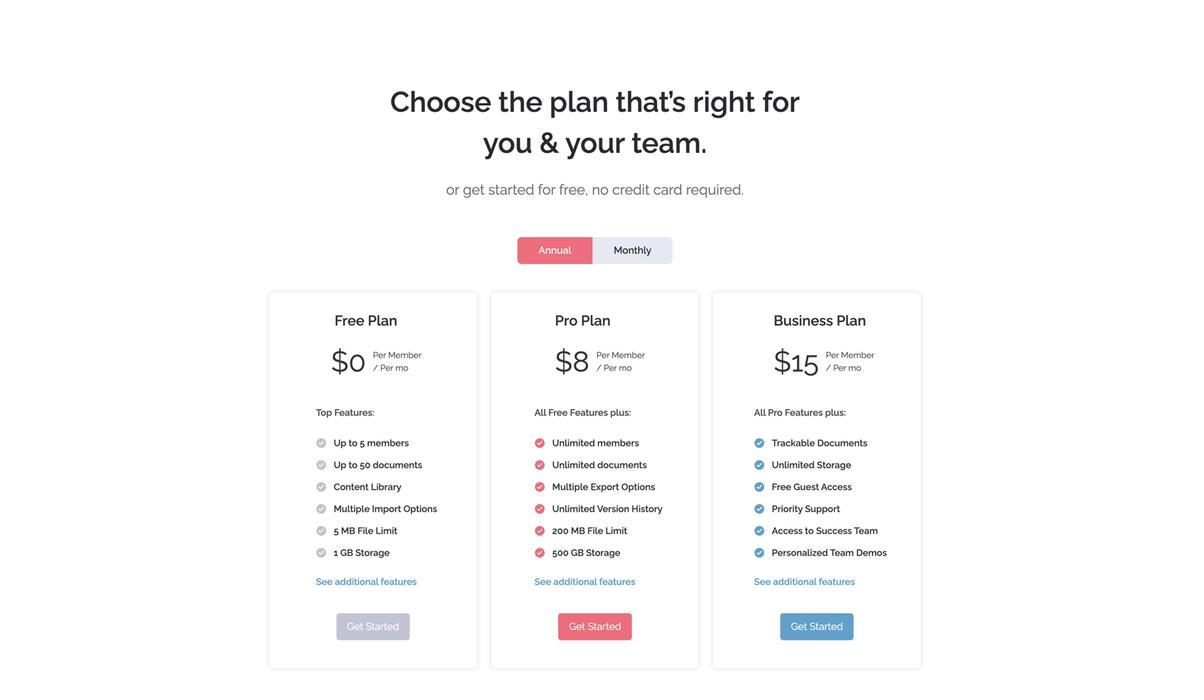 Task type: describe. For each thing, give the bounding box(es) containing it.
get started for free
[[347, 621, 399, 633]]

blue checkmark image for personalized team demos
[[754, 548, 765, 559]]

get for free
[[347, 621, 363, 633]]

features:
[[334, 408, 374, 418]]

success
[[816, 526, 852, 537]]

red checkmark image for 500 gb storage
[[535, 548, 545, 559]]

choose
[[390, 85, 491, 119]]

3 see from the left
[[754, 577, 771, 588]]

500 gb storage
[[552, 548, 620, 559]]

3 additional from the left
[[773, 577, 817, 588]]

business plan
[[774, 312, 866, 329]]

pro plan
[[555, 312, 611, 329]]

you
[[483, 126, 532, 160]]

demos
[[856, 548, 887, 559]]

your
[[565, 126, 625, 160]]

see additional features for free
[[316, 577, 417, 588]]

options for multiple export options
[[621, 482, 655, 493]]

200 mb file limit
[[552, 526, 627, 537]]

up to 50 documents
[[334, 460, 422, 471]]

1 vertical spatial pro
[[768, 408, 783, 418]]

plan for business plan
[[837, 312, 866, 329]]

or get started for free, no credit card required.
[[446, 181, 744, 198]]

free plan
[[335, 312, 397, 329]]

options for multiple import options
[[403, 504, 437, 515]]

no
[[592, 181, 609, 198]]

3 see additional features link from the left
[[754, 577, 855, 588]]

1
[[334, 548, 338, 559]]

storage for pro plan
[[586, 548, 620, 559]]

grey checkmark image for 5 mb file limit
[[316, 526, 327, 537]]

unlimited for unlimited version history
[[552, 504, 595, 515]]

annual link
[[517, 237, 593, 264]]

blue checkmark image for trackable documents
[[754, 438, 765, 449]]

multiple for multiple export options
[[552, 482, 588, 493]]

unlimited version history
[[552, 504, 663, 515]]

2 members from the left
[[597, 438, 639, 449]]

started
[[488, 181, 534, 198]]

content library
[[334, 482, 401, 493]]

content
[[334, 482, 369, 493]]

see additional features link for free
[[316, 577, 417, 588]]

1 documents from the left
[[373, 460, 422, 471]]

mb file for free
[[341, 526, 373, 537]]

started for free
[[366, 621, 399, 633]]

unlimited for unlimited members
[[552, 438, 595, 449]]

monthly link
[[593, 237, 673, 264]]

personalized
[[772, 548, 828, 559]]

documents
[[817, 438, 867, 449]]

unlimited members
[[552, 438, 639, 449]]

import
[[372, 504, 401, 515]]

&
[[539, 126, 559, 160]]

per member / per mo for pro plan
[[596, 350, 649, 373]]

member for free plan
[[388, 350, 421, 361]]

features for business
[[785, 408, 823, 418]]

export
[[591, 482, 619, 493]]

support
[[805, 504, 840, 515]]

plan for pro plan
[[581, 312, 611, 329]]

0 horizontal spatial pro
[[555, 312, 578, 329]]

get started for pro
[[569, 621, 621, 633]]

features for free plan
[[381, 577, 417, 588]]

gb for pro
[[571, 548, 584, 559]]

tab list containing annual
[[517, 237, 673, 264]]

list for business
[[747, 403, 887, 593]]

storage for free plan
[[355, 548, 390, 559]]

plan for free plan
[[368, 312, 397, 329]]

additional for free
[[335, 577, 378, 588]]

all for business plan
[[754, 408, 766, 418]]

member for business plan
[[841, 350, 874, 361]]

top features:
[[316, 408, 374, 418]]

2 documents from the left
[[597, 460, 647, 471]]

per member / per mo for free plan
[[373, 350, 426, 373]]

3 see additional features from the left
[[754, 577, 855, 588]]

mo for business plan
[[848, 363, 861, 373]]

1 gb storage
[[334, 548, 390, 559]]

plan
[[550, 85, 609, 119]]

card
[[653, 181, 682, 198]]

blue checkmark image for free guest access
[[754, 482, 765, 493]]

0 horizontal spatial 5
[[334, 526, 339, 537]]

gb for free
[[340, 548, 353, 559]]

see for free
[[316, 577, 333, 588]]

all for pro plan
[[535, 408, 546, 418]]

red checkmark image
[[535, 438, 545, 449]]

trackable documents
[[772, 438, 867, 449]]

access to success team
[[772, 526, 878, 537]]

additional for pro
[[553, 577, 597, 588]]

annual
[[539, 245, 571, 256]]

library
[[371, 482, 401, 493]]

grey checkmark image for up to 50 documents
[[316, 460, 327, 471]]

features for pro plan
[[599, 577, 635, 588]]



Task type: vqa. For each thing, say whether or not it's contained in the screenshot.
features for Pro Plan
yes



Task type: locate. For each thing, give the bounding box(es) containing it.
1 horizontal spatial multiple
[[552, 482, 588, 493]]

for
[[762, 85, 800, 119], [538, 181, 555, 198]]

see additional features down 1 gb storage
[[316, 577, 417, 588]]

0 vertical spatial up
[[334, 438, 346, 449]]

required.
[[686, 181, 744, 198]]

plan
[[368, 312, 397, 329], [581, 312, 611, 329], [837, 312, 866, 329]]

2 horizontal spatial mo
[[848, 363, 861, 373]]

2 limit from the left
[[605, 526, 627, 537]]

top
[[316, 408, 332, 418]]

started
[[366, 621, 399, 633], [588, 621, 621, 633], [810, 621, 843, 633]]

member
[[388, 350, 421, 361], [612, 350, 645, 361], [841, 350, 874, 361]]

1 members from the left
[[367, 438, 409, 449]]

plus: up 'documents'
[[825, 408, 846, 418]]

1 grey checkmark image from the top
[[316, 482, 327, 493]]

2 get from the left
[[569, 621, 585, 633]]

list containing top features:
[[309, 403, 437, 593]]

2 get started from the left
[[569, 621, 621, 633]]

2 additional from the left
[[553, 577, 597, 588]]

1 horizontal spatial documents
[[597, 460, 647, 471]]

see additional features down personalized
[[754, 577, 855, 588]]

blue checkmark image left guest
[[754, 482, 765, 493]]

2 plus: from the left
[[825, 408, 846, 418]]

1 horizontal spatial 5
[[360, 438, 365, 449]]

to
[[349, 438, 357, 449], [349, 460, 357, 471], [805, 526, 814, 537]]

6 blue checkmark image from the top
[[754, 548, 765, 559]]

get started link for pro
[[558, 614, 632, 641]]

1 vertical spatial grey checkmark image
[[316, 526, 327, 537]]

1 horizontal spatial all
[[754, 408, 766, 418]]

list containing all free features plus:
[[527, 403, 663, 593]]

additional down 1 gb storage
[[335, 577, 378, 588]]

1 horizontal spatial free
[[548, 408, 568, 418]]

1 gb from the left
[[340, 548, 353, 559]]

1 horizontal spatial storage
[[586, 548, 620, 559]]

all free features plus:
[[535, 408, 631, 418]]

free
[[335, 312, 364, 329], [548, 408, 568, 418], [772, 482, 791, 493]]

blue checkmark image left the access to success team
[[754, 526, 765, 537]]

3 get started link from the left
[[780, 614, 854, 641]]

1 horizontal spatial options
[[621, 482, 655, 493]]

0 horizontal spatial for
[[538, 181, 555, 198]]

200
[[552, 526, 569, 537]]

features down 1 gb storage
[[381, 577, 417, 588]]

1 grey checkmark image from the top
[[316, 438, 327, 449]]

pro
[[555, 312, 578, 329], [768, 408, 783, 418]]

team
[[854, 526, 878, 537], [830, 548, 854, 559]]

4 red checkmark image from the top
[[535, 526, 545, 537]]

2 up from the top
[[334, 460, 346, 471]]

red checkmark image
[[535, 460, 545, 471], [535, 482, 545, 493], [535, 504, 545, 515], [535, 526, 545, 537], [535, 548, 545, 559]]

2 horizontal spatial plan
[[837, 312, 866, 329]]

you & your team.
[[483, 126, 707, 160]]

2 gb from the left
[[571, 548, 584, 559]]

0 horizontal spatial features
[[570, 408, 608, 418]]

0 horizontal spatial plus:
[[610, 408, 631, 418]]

up for up to 5 members
[[334, 438, 346, 449]]

1 horizontal spatial get started
[[569, 621, 621, 633]]

mo for free plan
[[395, 363, 408, 373]]

500
[[552, 548, 569, 559]]

1 vertical spatial up
[[334, 460, 346, 471]]

1 list from the left
[[309, 403, 437, 593]]

1 horizontal spatial members
[[597, 438, 639, 449]]

per member / per mo down pro plan
[[596, 350, 649, 373]]

5 mb file limit
[[334, 526, 397, 537]]

to down priority support
[[805, 526, 814, 537]]

documents up export on the bottom of the page
[[597, 460, 647, 471]]

credit
[[612, 181, 650, 198]]

member for pro plan
[[612, 350, 645, 361]]

2 horizontal spatial get started
[[791, 621, 843, 633]]

0 horizontal spatial get
[[347, 621, 363, 633]]

unlimited for unlimited documents
[[552, 460, 595, 471]]

guest
[[793, 482, 819, 493]]

all
[[535, 408, 546, 418], [754, 408, 766, 418]]

2 horizontal spatial member
[[841, 350, 874, 361]]

multiple export options
[[552, 482, 655, 493]]

1 get started from the left
[[347, 621, 399, 633]]

2 per member / per mo from the left
[[596, 350, 649, 373]]

1 horizontal spatial see
[[535, 577, 551, 588]]

1 horizontal spatial plus:
[[825, 408, 846, 418]]

red checkmark image for unlimited version history
[[535, 504, 545, 515]]

free,
[[559, 181, 588, 198]]

1 horizontal spatial for
[[762, 85, 800, 119]]

started for pro
[[588, 621, 621, 633]]

2 horizontal spatial see additional features link
[[754, 577, 855, 588]]

gb right the 500
[[571, 548, 584, 559]]

to for success
[[805, 526, 814, 537]]

0 horizontal spatial options
[[403, 504, 437, 515]]

2 plan from the left
[[581, 312, 611, 329]]

1 red checkmark image from the top
[[535, 460, 545, 471]]

1 horizontal spatial per member / per mo
[[596, 350, 649, 373]]

2 red checkmark image from the top
[[535, 482, 545, 493]]

1 blue checkmark image from the top
[[754, 438, 765, 449]]

limit down 'import'
[[376, 526, 397, 537]]

blue checkmark image left personalized
[[754, 548, 765, 559]]

1 get from the left
[[347, 621, 363, 633]]

unlimited up 200
[[552, 504, 595, 515]]

1 horizontal spatial mb file
[[571, 526, 603, 537]]

mo up all free features plus:
[[619, 363, 632, 373]]

1 horizontal spatial features
[[785, 408, 823, 418]]

0 horizontal spatial started
[[366, 621, 399, 633]]

0 vertical spatial to
[[349, 438, 357, 449]]

1 get started link from the left
[[336, 614, 410, 641]]

right
[[693, 85, 755, 119]]

/ down business plan
[[826, 363, 831, 373]]

2 features from the left
[[785, 408, 823, 418]]

mo for pro plan
[[619, 363, 632, 373]]

2 horizontal spatial /
[[826, 363, 831, 373]]

unlimited down unlimited members
[[552, 460, 595, 471]]

unlimited
[[552, 438, 595, 449], [552, 460, 595, 471], [552, 504, 595, 515]]

1 features from the left
[[570, 408, 608, 418]]

2 grey checkmark image from the top
[[316, 460, 327, 471]]

limit for pro plan
[[605, 526, 627, 537]]

2 started from the left
[[588, 621, 621, 633]]

features down personalized team demos
[[819, 577, 855, 588]]

list containing all pro features plus:
[[747, 403, 887, 593]]

3 grey checkmark image from the top
[[316, 504, 327, 515]]

to down features:
[[349, 438, 357, 449]]

0 horizontal spatial additional
[[335, 577, 378, 588]]

blue checkmark image left priority
[[754, 504, 765, 515]]

up for up to 50 documents
[[334, 460, 346, 471]]

2 horizontal spatial free
[[772, 482, 791, 493]]

0 vertical spatial pro
[[555, 312, 578, 329]]

3 red checkmark image from the top
[[535, 504, 545, 515]]

storage down 5 mb file limit
[[355, 548, 390, 559]]

2 unlimited from the top
[[552, 460, 595, 471]]

plus: for pro plan
[[610, 408, 631, 418]]

4 grey checkmark image from the top
[[316, 548, 327, 559]]

documents
[[373, 460, 422, 471], [597, 460, 647, 471]]

get started link for free
[[336, 614, 410, 641]]

priority
[[772, 504, 803, 515]]

0 horizontal spatial get started link
[[336, 614, 410, 641]]

1 vertical spatial options
[[403, 504, 437, 515]]

grey checkmark image for multiple import options
[[316, 504, 327, 515]]

grey checkmark image for up to 5 members
[[316, 438, 327, 449]]

get started
[[347, 621, 399, 633], [569, 621, 621, 633], [791, 621, 843, 633]]

team up demos
[[854, 526, 878, 537]]

50
[[360, 460, 370, 471]]

features up unlimited members
[[570, 408, 608, 418]]

1 per member / per mo from the left
[[373, 350, 426, 373]]

multiple import options
[[334, 504, 437, 515]]

2 features from the left
[[599, 577, 635, 588]]

/
[[373, 363, 378, 373], [596, 363, 602, 373], [826, 363, 831, 373]]

0 vertical spatial 5
[[360, 438, 365, 449]]

0 vertical spatial team
[[854, 526, 878, 537]]

1 features from the left
[[381, 577, 417, 588]]

unlimited storage
[[772, 460, 851, 471]]

1 vertical spatial access
[[772, 526, 803, 537]]

gb
[[340, 548, 353, 559], [571, 548, 584, 559]]

list for free
[[309, 403, 437, 593]]

per member / per mo
[[373, 350, 426, 373], [596, 350, 649, 373], [826, 350, 874, 373]]

mb file up 1 gb storage
[[341, 526, 373, 537]]

2 horizontal spatial per member / per mo
[[826, 350, 874, 373]]

mo down free plan
[[395, 363, 408, 373]]

get for pro
[[569, 621, 585, 633]]

1 vertical spatial multiple
[[334, 504, 370, 515]]

mo
[[395, 363, 408, 373], [619, 363, 632, 373], [848, 363, 861, 373]]

0 vertical spatial multiple
[[552, 482, 588, 493]]

2 vertical spatial free
[[772, 482, 791, 493]]

1 unlimited from the top
[[552, 438, 595, 449]]

2 vertical spatial to
[[805, 526, 814, 537]]

2 get started link from the left
[[558, 614, 632, 641]]

features
[[570, 408, 608, 418], [785, 408, 823, 418]]

0 vertical spatial access
[[821, 482, 852, 493]]

gb right 1
[[340, 548, 353, 559]]

history
[[632, 504, 663, 515]]

1 vertical spatial for
[[538, 181, 555, 198]]

multiple down content
[[334, 504, 370, 515]]

options up "history"
[[621, 482, 655, 493]]

0 horizontal spatial see additional features
[[316, 577, 417, 588]]

2 horizontal spatial additional
[[773, 577, 817, 588]]

multiple left export on the bottom of the page
[[552, 482, 588, 493]]

per member / per mo down free plan
[[373, 350, 426, 373]]

3 features from the left
[[819, 577, 855, 588]]

1 limit from the left
[[376, 526, 397, 537]]

limit for free plan
[[376, 526, 397, 537]]

see for pro
[[535, 577, 551, 588]]

2 see additional features from the left
[[535, 577, 635, 588]]

1 horizontal spatial mo
[[619, 363, 632, 373]]

5 red checkmark image from the top
[[535, 548, 545, 559]]

1 vertical spatial team
[[830, 548, 854, 559]]

2 see additional features link from the left
[[535, 577, 635, 588]]

trackable
[[772, 438, 815, 449]]

up
[[334, 438, 346, 449], [334, 460, 346, 471]]

features for pro
[[570, 408, 608, 418]]

blue checkmark image left unlimited storage on the right of page
[[754, 460, 765, 471]]

grey checkmark image for content library
[[316, 482, 327, 493]]

mo down business plan
[[848, 363, 861, 373]]

5 blue checkmark image from the top
[[754, 526, 765, 537]]

0 horizontal spatial plan
[[368, 312, 397, 329]]

mb file up 500 gb storage
[[571, 526, 603, 537]]

1 horizontal spatial member
[[612, 350, 645, 361]]

for right right
[[762, 85, 800, 119]]

2 list from the left
[[527, 403, 663, 593]]

get started for business
[[791, 621, 843, 633]]

blue checkmark image for access to success team
[[754, 526, 765, 537]]

get for business
[[791, 621, 807, 633]]

free for free guest access
[[772, 482, 791, 493]]

that's
[[616, 85, 686, 119]]

get
[[463, 181, 485, 198]]

mb file
[[341, 526, 373, 537], [571, 526, 603, 537]]

5 up 1
[[334, 526, 339, 537]]

1 vertical spatial free
[[548, 408, 568, 418]]

see additional features link down personalized
[[754, 577, 855, 588]]

grey checkmark image left 5 mb file limit
[[316, 526, 327, 537]]

limit down version
[[605, 526, 627, 537]]

3 / from the left
[[826, 363, 831, 373]]

version
[[597, 504, 629, 515]]

documents up library
[[373, 460, 422, 471]]

/ down free plan
[[373, 363, 378, 373]]

up down top features:
[[334, 438, 346, 449]]

4 blue checkmark image from the top
[[754, 504, 765, 515]]

or
[[446, 181, 459, 198]]

see additional features link down 500 gb storage
[[535, 577, 635, 588]]

1 horizontal spatial plan
[[581, 312, 611, 329]]

1 additional from the left
[[335, 577, 378, 588]]

0 vertical spatial grey checkmark image
[[316, 482, 327, 493]]

/ for pro
[[596, 363, 602, 373]]

options right 'import'
[[403, 504, 437, 515]]

2 horizontal spatial features
[[819, 577, 855, 588]]

see
[[316, 577, 333, 588], [535, 577, 551, 588], [754, 577, 771, 588]]

get started link
[[336, 614, 410, 641], [558, 614, 632, 641], [780, 614, 854, 641]]

access
[[821, 482, 852, 493], [772, 526, 803, 537]]

see additional features
[[316, 577, 417, 588], [535, 577, 635, 588], [754, 577, 855, 588]]

blue checkmark image
[[754, 438, 765, 449], [754, 460, 765, 471], [754, 482, 765, 493], [754, 504, 765, 515], [754, 526, 765, 537], [754, 548, 765, 559]]

storage down 200 mb file limit
[[586, 548, 620, 559]]

members up unlimited documents
[[597, 438, 639, 449]]

1 horizontal spatial additional
[[553, 577, 597, 588]]

grey checkmark image for 1 gb storage
[[316, 548, 327, 559]]

up up content
[[334, 460, 346, 471]]

0 horizontal spatial see
[[316, 577, 333, 588]]

team.
[[632, 126, 707, 160]]

2 horizontal spatial list
[[747, 403, 887, 593]]

to left 50
[[349, 460, 357, 471]]

plus: up unlimited members
[[610, 408, 631, 418]]

3 plan from the left
[[837, 312, 866, 329]]

grey checkmark image
[[316, 482, 327, 493], [316, 526, 327, 537]]

/ up all free features plus:
[[596, 363, 602, 373]]

multiple
[[552, 482, 588, 493], [334, 504, 370, 515]]

grey checkmark image left content
[[316, 482, 327, 493]]

3 mo from the left
[[848, 363, 861, 373]]

plus: for business plan
[[825, 408, 846, 418]]

2 / from the left
[[596, 363, 602, 373]]

choose the plan that's right for
[[390, 85, 800, 119]]

to for 5
[[349, 438, 357, 449]]

1 plus: from the left
[[610, 408, 631, 418]]

personalized team demos
[[772, 548, 887, 559]]

free for free plan
[[335, 312, 364, 329]]

0 horizontal spatial member
[[388, 350, 421, 361]]

team down success
[[830, 548, 854, 559]]

0 horizontal spatial all
[[535, 408, 546, 418]]

1 all from the left
[[535, 408, 546, 418]]

business
[[774, 312, 833, 329]]

1 horizontal spatial see additional features
[[535, 577, 635, 588]]

0 horizontal spatial members
[[367, 438, 409, 449]]

1 horizontal spatial gb
[[571, 548, 584, 559]]

red checkmark image for unlimited documents
[[535, 460, 545, 471]]

0 horizontal spatial limit
[[376, 526, 397, 537]]

0 horizontal spatial documents
[[373, 460, 422, 471]]

features down 500 gb storage
[[599, 577, 635, 588]]

1 horizontal spatial see additional features link
[[535, 577, 635, 588]]

1 vertical spatial 5
[[334, 526, 339, 537]]

to for 50
[[349, 460, 357, 471]]

see additional features down 500 gb storage
[[535, 577, 635, 588]]

2 horizontal spatial started
[[810, 621, 843, 633]]

0 vertical spatial unlimited
[[552, 438, 595, 449]]

red checkmark image for 200 mb file limit
[[535, 526, 545, 537]]

2 horizontal spatial see
[[754, 577, 771, 588]]

all pro features plus:
[[754, 408, 846, 418]]

1 horizontal spatial access
[[821, 482, 852, 493]]

multiple for multiple import options
[[334, 504, 370, 515]]

up to 5 members
[[334, 438, 409, 449]]

red checkmark image for multiple export options
[[535, 482, 545, 493]]

storage
[[355, 548, 390, 559], [586, 548, 620, 559]]

started for business
[[810, 621, 843, 633]]

3 get from the left
[[791, 621, 807, 633]]

0 horizontal spatial features
[[381, 577, 417, 588]]

5 up 50
[[360, 438, 365, 449]]

3 get started from the left
[[791, 621, 843, 633]]

the
[[498, 85, 543, 119]]

get started link for business
[[780, 614, 854, 641]]

3 started from the left
[[810, 621, 843, 633]]

0 horizontal spatial get started
[[347, 621, 399, 633]]

0 horizontal spatial per member / per mo
[[373, 350, 426, 373]]

features up trackable at right
[[785, 408, 823, 418]]

1 member from the left
[[388, 350, 421, 361]]

additional down 500 gb storage
[[553, 577, 597, 588]]

2 horizontal spatial get
[[791, 621, 807, 633]]

2 all from the left
[[754, 408, 766, 418]]

per
[[373, 350, 386, 361], [596, 350, 609, 361], [826, 350, 839, 361], [380, 363, 393, 373], [604, 363, 617, 373], [833, 363, 846, 373]]

members
[[367, 438, 409, 449], [597, 438, 639, 449]]

1 horizontal spatial features
[[599, 577, 635, 588]]

per member / per mo for business plan
[[826, 350, 874, 373]]

access down priority
[[772, 526, 803, 537]]

1 horizontal spatial /
[[596, 363, 602, 373]]

1 plan from the left
[[368, 312, 397, 329]]

1 / from the left
[[373, 363, 378, 373]]

free guest access
[[772, 482, 852, 493]]

0 vertical spatial for
[[762, 85, 800, 119]]

1 see additional features from the left
[[316, 577, 417, 588]]

members up the up to 50 documents
[[367, 438, 409, 449]]

list
[[309, 403, 437, 593], [527, 403, 663, 593], [747, 403, 887, 593]]

1 horizontal spatial list
[[527, 403, 663, 593]]

0 vertical spatial free
[[335, 312, 364, 329]]

monthly
[[614, 245, 651, 256]]

grey checkmark image
[[316, 438, 327, 449], [316, 460, 327, 471], [316, 504, 327, 515], [316, 548, 327, 559]]

0 horizontal spatial access
[[772, 526, 803, 537]]

1 see from the left
[[316, 577, 333, 588]]

0 horizontal spatial multiple
[[334, 504, 370, 515]]

3 blue checkmark image from the top
[[754, 482, 765, 493]]

1 started from the left
[[366, 621, 399, 633]]

1 horizontal spatial get
[[569, 621, 585, 633]]

1 up from the top
[[334, 438, 346, 449]]

1 see additional features link from the left
[[316, 577, 417, 588]]

unlimited documents
[[552, 460, 647, 471]]

0 horizontal spatial mb file
[[341, 526, 373, 537]]

tab list
[[517, 237, 673, 264]]

blue checkmark image for unlimited storage
[[754, 460, 765, 471]]

blue checkmark image for priority support
[[754, 504, 765, 515]]

per member / per mo down business plan
[[826, 350, 874, 373]]

1 vertical spatial to
[[349, 460, 357, 471]]

3 per member / per mo from the left
[[826, 350, 874, 373]]

0 horizontal spatial storage
[[355, 548, 390, 559]]

1 horizontal spatial started
[[588, 621, 621, 633]]

2 horizontal spatial get started link
[[780, 614, 854, 641]]

5
[[360, 438, 365, 449], [334, 526, 339, 537]]

3 list from the left
[[747, 403, 887, 593]]

2 member from the left
[[612, 350, 645, 361]]

1 vertical spatial unlimited
[[552, 460, 595, 471]]

see additional features for pro
[[535, 577, 635, 588]]

get
[[347, 621, 363, 633], [569, 621, 585, 633], [791, 621, 807, 633]]

2 see from the left
[[535, 577, 551, 588]]

see additional features link down 1 gb storage
[[316, 577, 417, 588]]

/ for free
[[373, 363, 378, 373]]

for left free,
[[538, 181, 555, 198]]

mb file for pro
[[571, 526, 603, 537]]

1 horizontal spatial limit
[[605, 526, 627, 537]]

priority support
[[772, 504, 840, 515]]

2 storage from the left
[[586, 548, 620, 559]]

list for pro
[[527, 403, 663, 593]]

see additional features link for pro
[[535, 577, 635, 588]]

0 horizontal spatial gb
[[340, 548, 353, 559]]

/ for business
[[826, 363, 831, 373]]

0 horizontal spatial see additional features link
[[316, 577, 417, 588]]

1 mo from the left
[[395, 363, 408, 373]]

1 mb file from the left
[[341, 526, 373, 537]]

unlimited down all free features plus:
[[552, 438, 595, 449]]

2 mb file from the left
[[571, 526, 603, 537]]

0 horizontal spatial mo
[[395, 363, 408, 373]]

2 grey checkmark image from the top
[[316, 526, 327, 537]]

3 unlimited from the top
[[552, 504, 595, 515]]

blue checkmark image left trackable at right
[[754, 438, 765, 449]]

options
[[621, 482, 655, 493], [403, 504, 437, 515]]

3 member from the left
[[841, 350, 874, 361]]

access up support
[[821, 482, 852, 493]]

additional down personalized
[[773, 577, 817, 588]]

0 horizontal spatial /
[[373, 363, 378, 373]]

2 mo from the left
[[619, 363, 632, 373]]

1 horizontal spatial get started link
[[558, 614, 632, 641]]

see additional features link
[[316, 577, 417, 588], [535, 577, 635, 588], [754, 577, 855, 588]]

additional
[[335, 577, 378, 588], [553, 577, 597, 588], [773, 577, 817, 588]]

2 blue checkmark image from the top
[[754, 460, 765, 471]]

1 storage from the left
[[355, 548, 390, 559]]

0 horizontal spatial list
[[309, 403, 437, 593]]



